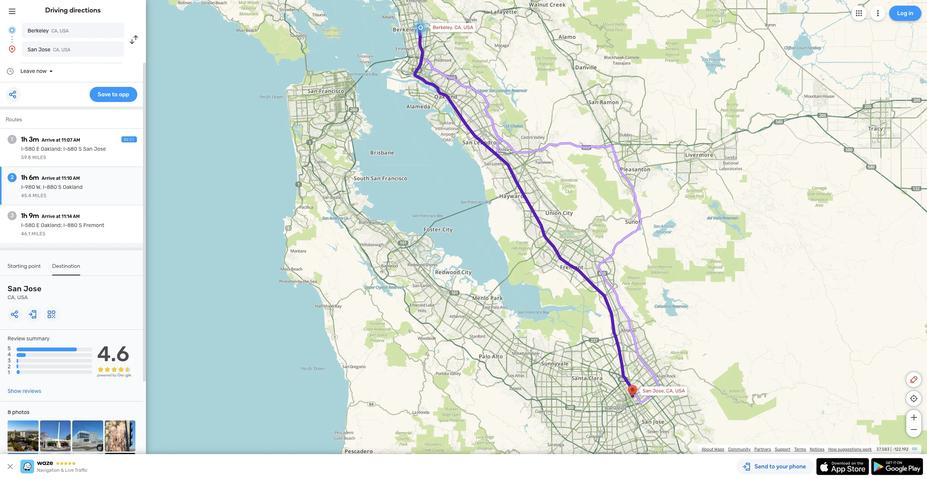 Task type: vqa. For each thing, say whether or not it's contained in the screenshot.
39.997
no



Task type: locate. For each thing, give the bounding box(es) containing it.
9m
[[29, 212, 39, 220]]

am inside "1h 9m arrive at 11:14 am"
[[73, 214, 80, 219]]

san right 680
[[83, 146, 93, 152]]

san jose ca, usa down starting point button
[[8, 285, 41, 301]]

jose
[[38, 47, 50, 53], [94, 146, 106, 152], [23, 285, 41, 294]]

at inside "1h 6m arrive at 11:10 am"
[[56, 176, 60, 181]]

3
[[11, 213, 14, 219], [8, 358, 11, 364]]

i-580 e oakland; i-680 s san jose 59.8 miles
[[21, 146, 106, 160]]

at inside "1h 9m arrive at 11:14 am"
[[56, 214, 60, 219]]

arrive inside "1h 9m arrive at 11:14 am"
[[42, 214, 55, 219]]

am right 11:07
[[73, 138, 80, 143]]

1 down 4 on the left of the page
[[8, 370, 10, 377]]

0 vertical spatial e
[[36, 146, 39, 152]]

1
[[11, 136, 13, 143], [8, 370, 10, 377]]

image 6 of san jose, san jose image
[[40, 453, 71, 480]]

arrive right the 3m
[[42, 138, 55, 143]]

am for 9m
[[73, 214, 80, 219]]

3 left 9m on the left of the page
[[11, 213, 14, 219]]

1 down the routes
[[11, 136, 13, 143]]

1 1h from the top
[[21, 135, 27, 144]]

s left oakland
[[58, 184, 61, 191]]

0 vertical spatial am
[[73, 138, 80, 143]]

work
[[863, 448, 872, 453]]

image 7 of san jose, san jose image
[[72, 453, 103, 480]]

s inside i-980 w, i-880 s oakland 45.4 miles
[[58, 184, 61, 191]]

usa down berkeley ca, usa
[[61, 47, 70, 53]]

1 vertical spatial 1
[[8, 370, 10, 377]]

san inside the i-580 e oakland; i-680 s san jose 59.8 miles
[[83, 146, 93, 152]]

1 vertical spatial 1h
[[21, 174, 27, 182]]

0 vertical spatial 880
[[47, 184, 57, 191]]

oakland;
[[41, 146, 62, 152], [41, 222, 62, 229]]

880 inside i-580 e oakland; i-880 s fremont 46.1 miles
[[67, 222, 77, 229]]

2
[[11, 174, 14, 181], [8, 364, 11, 371]]

880 inside i-980 w, i-880 s oakland 45.4 miles
[[47, 184, 57, 191]]

jose,
[[653, 389, 665, 394]]

miles
[[32, 155, 46, 160], [33, 193, 47, 199], [32, 232, 46, 237]]

jose right 680
[[94, 146, 106, 152]]

am
[[73, 138, 80, 143], [73, 176, 80, 181], [73, 214, 80, 219]]

arrive inside "1h 6m arrive at 11:10 am"
[[42, 176, 55, 181]]

i- right w,
[[43, 184, 47, 191]]

3 arrive from the top
[[42, 214, 55, 219]]

i- up 45.4
[[21, 184, 25, 191]]

1 oakland; from the top
[[41, 146, 62, 152]]

reviews
[[22, 389, 41, 395]]

how
[[828, 448, 837, 453]]

2 down 4 on the left of the page
[[8, 364, 11, 371]]

-
[[893, 448, 895, 453]]

arrive right 9m on the left of the page
[[42, 214, 55, 219]]

1 vertical spatial 2
[[8, 364, 11, 371]]

live
[[65, 468, 74, 474]]

5
[[8, 346, 11, 352]]

1 vertical spatial arrive
[[42, 176, 55, 181]]

terms
[[795, 448, 806, 453]]

1 vertical spatial e
[[36, 222, 39, 229]]

1h
[[21, 135, 27, 144], [21, 174, 27, 182], [21, 212, 27, 220]]

8 photos
[[8, 410, 29, 416]]

e for 9m
[[36, 222, 39, 229]]

san down berkeley
[[28, 47, 37, 53]]

0 vertical spatial 1
[[11, 136, 13, 143]]

880
[[47, 184, 57, 191], [67, 222, 77, 229]]

2 oakland; from the top
[[41, 222, 62, 229]]

at inside 1h 3m arrive at 11:07 am
[[56, 138, 60, 143]]

0 horizontal spatial 880
[[47, 184, 57, 191]]

0 vertical spatial arrive
[[42, 138, 55, 143]]

s right 680
[[79, 146, 82, 152]]

1 vertical spatial 3
[[8, 358, 11, 364]]

best
[[124, 138, 135, 142]]

i- down 11:14
[[63, 222, 67, 229]]

0 vertical spatial s
[[79, 146, 82, 152]]

1 vertical spatial san jose ca, usa
[[8, 285, 41, 301]]

usa inside berkeley ca, usa
[[60, 28, 69, 34]]

1h left 6m
[[21, 174, 27, 182]]

arrive inside 1h 3m arrive at 11:07 am
[[42, 138, 55, 143]]

1 580 from the top
[[25, 146, 35, 152]]

directions
[[69, 6, 101, 14]]

580 for 9m
[[25, 222, 35, 229]]

37.583
[[877, 448, 890, 453]]

san
[[28, 47, 37, 53], [83, 146, 93, 152], [8, 285, 22, 294], [643, 389, 652, 394]]

s inside i-580 e oakland; i-880 s fremont 46.1 miles
[[79, 222, 82, 229]]

1 e from the top
[[36, 146, 39, 152]]

1 vertical spatial s
[[58, 184, 61, 191]]

2 vertical spatial s
[[79, 222, 82, 229]]

at left 11:14
[[56, 214, 60, 219]]

oakland; down "1h 9m arrive at 11:14 am"
[[41, 222, 62, 229]]

jose inside the i-580 e oakland; i-680 s san jose 59.8 miles
[[94, 146, 106, 152]]

am for 3m
[[73, 138, 80, 143]]

2 at from the top
[[56, 176, 60, 181]]

destination
[[52, 263, 80, 270]]

jose down berkeley ca, usa
[[38, 47, 50, 53]]

2 580 from the top
[[25, 222, 35, 229]]

arrive
[[42, 138, 55, 143], [42, 176, 55, 181], [42, 214, 55, 219]]

1h left the 3m
[[21, 135, 27, 144]]

2 vertical spatial at
[[56, 214, 60, 219]]

arrive up i-980 w, i-880 s oakland 45.4 miles
[[42, 176, 55, 181]]

46.1
[[21, 232, 30, 237]]

1 vertical spatial 880
[[67, 222, 77, 229]]

e inside i-580 e oakland; i-880 s fremont 46.1 miles
[[36, 222, 39, 229]]

usa right jose,
[[675, 389, 685, 394]]

am right 11:10
[[73, 176, 80, 181]]

clock image
[[6, 67, 15, 76]]

support
[[775, 448, 791, 453]]

0 vertical spatial at
[[56, 138, 60, 143]]

photos
[[12, 410, 29, 416]]

580
[[25, 146, 35, 152], [25, 222, 35, 229]]

i- up 59.8
[[21, 146, 25, 152]]

point
[[28, 263, 41, 270]]

ca, inside berkeley ca, usa
[[51, 28, 59, 34]]

580 up 46.1
[[25, 222, 35, 229]]

3 at from the top
[[56, 214, 60, 219]]

1 horizontal spatial 880
[[67, 222, 77, 229]]

ca, right berkeley
[[51, 28, 59, 34]]

navigation
[[37, 468, 60, 474]]

3 1h from the top
[[21, 212, 27, 220]]

2 vertical spatial 1h
[[21, 212, 27, 220]]

summary
[[26, 336, 50, 342]]

at
[[56, 138, 60, 143], [56, 176, 60, 181], [56, 214, 60, 219]]

2 inside 5 4 3 2 1
[[8, 364, 11, 371]]

starting
[[8, 263, 27, 270]]

s
[[79, 146, 82, 152], [58, 184, 61, 191], [79, 222, 82, 229]]

oakland; inside i-580 e oakland; i-880 s fremont 46.1 miles
[[41, 222, 62, 229]]

usa down the driving
[[60, 28, 69, 34]]

1 vertical spatial oakland;
[[41, 222, 62, 229]]

i-
[[21, 146, 25, 152], [63, 146, 67, 152], [21, 184, 25, 191], [43, 184, 47, 191], [21, 222, 25, 229], [63, 222, 67, 229]]

review
[[8, 336, 25, 342]]

2 vertical spatial miles
[[32, 232, 46, 237]]

am inside 1h 3m arrive at 11:07 am
[[73, 138, 80, 143]]

am right 11:14
[[73, 214, 80, 219]]

2 arrive from the top
[[42, 176, 55, 181]]

s for 1h 9m
[[79, 222, 82, 229]]

1 at from the top
[[56, 138, 60, 143]]

s left fremont at top
[[79, 222, 82, 229]]

arrive for 1h 6m
[[42, 176, 55, 181]]

1 vertical spatial 580
[[25, 222, 35, 229]]

san down starting point button
[[8, 285, 22, 294]]

0 vertical spatial miles
[[32, 155, 46, 160]]

1 vertical spatial jose
[[94, 146, 106, 152]]

miles right 46.1
[[32, 232, 46, 237]]

580 up 59.8
[[25, 146, 35, 152]]

driving
[[45, 6, 68, 14]]

2 vertical spatial arrive
[[42, 214, 55, 219]]

s inside the i-580 e oakland; i-680 s san jose 59.8 miles
[[79, 146, 82, 152]]

122.192
[[895, 448, 909, 453]]

miles right 59.8
[[32, 155, 46, 160]]

0 horizontal spatial 1
[[8, 370, 10, 377]]

oakland; for 1h 3m
[[41, 146, 62, 152]]

destination button
[[52, 263, 80, 276]]

jose down starting point button
[[23, 285, 41, 294]]

1 vertical spatial miles
[[33, 193, 47, 199]]

miles down w,
[[33, 193, 47, 199]]

san jose, ca, usa
[[643, 389, 685, 394]]

580 inside the i-580 e oakland; i-680 s san jose 59.8 miles
[[25, 146, 35, 152]]

image 8 of san jose, san jose image
[[105, 453, 135, 480]]

1 vertical spatial am
[[73, 176, 80, 181]]

arrive for 1h 3m
[[42, 138, 55, 143]]

oakland; inside the i-580 e oakland; i-680 s san jose 59.8 miles
[[41, 146, 62, 152]]

45.4
[[21, 193, 31, 199]]

1 vertical spatial at
[[56, 176, 60, 181]]

partners link
[[755, 448, 771, 453]]

2 left 6m
[[11, 174, 14, 181]]

880 down 11:14
[[67, 222, 77, 229]]

san jose ca, usa
[[28, 47, 70, 53], [8, 285, 41, 301]]

image 1 of san jose, san jose image
[[8, 421, 38, 452]]

37.583 | -122.192
[[877, 448, 909, 453]]

pencil image
[[910, 376, 919, 385]]

at left 11:07
[[56, 138, 60, 143]]

2 1h from the top
[[21, 174, 27, 182]]

ca,
[[455, 25, 462, 30], [51, 28, 59, 34], [53, 47, 60, 53], [8, 295, 16, 301], [666, 389, 674, 394]]

1 arrive from the top
[[42, 138, 55, 143]]

2 vertical spatial am
[[73, 214, 80, 219]]

1 horizontal spatial 1
[[11, 136, 13, 143]]

e down the 3m
[[36, 146, 39, 152]]

880 down "1h 6m arrive at 11:10 am"
[[47, 184, 57, 191]]

at for 3m
[[56, 138, 60, 143]]

3 down 5
[[8, 358, 11, 364]]

am inside "1h 6m arrive at 11:10 am"
[[73, 176, 80, 181]]

1h left 9m on the left of the page
[[21, 212, 27, 220]]

0 vertical spatial oakland;
[[41, 146, 62, 152]]

4
[[8, 352, 11, 358]]

2 e from the top
[[36, 222, 39, 229]]

image 4 of san jose, san jose image
[[105, 421, 135, 452]]

usa
[[464, 25, 473, 30], [60, 28, 69, 34], [61, 47, 70, 53], [17, 295, 28, 301], [675, 389, 685, 394]]

e
[[36, 146, 39, 152], [36, 222, 39, 229]]

2 vertical spatial jose
[[23, 285, 41, 294]]

580 inside i-580 e oakland; i-880 s fremont 46.1 miles
[[25, 222, 35, 229]]

notices link
[[810, 448, 825, 453]]

i- down 11:07
[[63, 146, 67, 152]]

berkeley, ca, usa
[[433, 25, 473, 30]]

oakland; down 1h 3m arrive at 11:07 am
[[41, 146, 62, 152]]

e down 9m on the left of the page
[[36, 222, 39, 229]]

about
[[702, 448, 714, 453]]

at left 11:10
[[56, 176, 60, 181]]

i-580 e oakland; i-880 s fremont 46.1 miles
[[21, 222, 104, 237]]

san jose ca, usa down berkeley ca, usa
[[28, 47, 70, 53]]

0 vertical spatial 580
[[25, 146, 35, 152]]

suggestions
[[838, 448, 862, 453]]

4.6
[[97, 342, 129, 367]]

0 vertical spatial 1h
[[21, 135, 27, 144]]

e inside the i-580 e oakland; i-680 s san jose 59.8 miles
[[36, 146, 39, 152]]



Task type: describe. For each thing, give the bounding box(es) containing it.
zoom out image
[[909, 426, 919, 435]]

san left jose,
[[643, 389, 652, 394]]

59.8
[[21, 155, 31, 160]]

starting point button
[[8, 263, 41, 275]]

i-980 w, i-880 s oakland 45.4 miles
[[21, 184, 83, 199]]

image 5 of san jose, san jose image
[[8, 453, 38, 480]]

&
[[61, 468, 64, 474]]

0 vertical spatial san jose ca, usa
[[28, 47, 70, 53]]

fremont
[[83, 222, 104, 229]]

1h 3m arrive at 11:07 am
[[21, 135, 80, 144]]

current location image
[[8, 26, 17, 35]]

oakland
[[63, 184, 83, 191]]

0 vertical spatial jose
[[38, 47, 50, 53]]

arrive for 1h 9m
[[42, 214, 55, 219]]

0 vertical spatial 3
[[11, 213, 14, 219]]

berkeley ca, usa
[[28, 28, 69, 34]]

1h for 1h 3m
[[21, 135, 27, 144]]

community link
[[728, 448, 751, 453]]

leave now
[[20, 68, 47, 75]]

berkeley,
[[433, 25, 453, 30]]

usa down starting point button
[[17, 295, 28, 301]]

w,
[[36, 184, 42, 191]]

e for 3m
[[36, 146, 39, 152]]

show reviews
[[8, 389, 41, 395]]

berkeley
[[28, 28, 49, 34]]

ca, right jose,
[[666, 389, 674, 394]]

jose inside san jose ca, usa
[[23, 285, 41, 294]]

3m
[[29, 135, 39, 144]]

oakland; for 1h 9m
[[41, 222, 62, 229]]

driving directions
[[45, 6, 101, 14]]

leave
[[20, 68, 35, 75]]

about waze link
[[702, 448, 725, 453]]

8
[[8, 410, 11, 416]]

location image
[[8, 45, 17, 54]]

miles inside i-980 w, i-880 s oakland 45.4 miles
[[33, 193, 47, 199]]

s for 1h 3m
[[79, 146, 82, 152]]

partners
[[755, 448, 771, 453]]

review summary
[[8, 336, 50, 342]]

notices
[[810, 448, 825, 453]]

3 inside 5 4 3 2 1
[[8, 358, 11, 364]]

1h 6m arrive at 11:10 am
[[21, 174, 80, 182]]

1 inside 5 4 3 2 1
[[8, 370, 10, 377]]

link image
[[912, 446, 918, 453]]

at for 9m
[[56, 214, 60, 219]]

1h 9m arrive at 11:14 am
[[21, 212, 80, 220]]

miles inside the i-580 e oakland; i-680 s san jose 59.8 miles
[[32, 155, 46, 160]]

ca, down berkeley ca, usa
[[53, 47, 60, 53]]

at for 6m
[[56, 176, 60, 181]]

|
[[891, 448, 892, 453]]

routes
[[6, 117, 22, 123]]

i- up 46.1
[[21, 222, 25, 229]]

6m
[[29, 174, 39, 182]]

ca, down starting point button
[[8, 295, 16, 301]]

miles inside i-580 e oakland; i-880 s fremont 46.1 miles
[[32, 232, 46, 237]]

11:10
[[62, 176, 72, 181]]

1h for 1h 6m
[[21, 174, 27, 182]]

about waze community partners support terms notices how suggestions work
[[702, 448, 872, 453]]

11:14
[[62, 214, 72, 219]]

11:07
[[61, 138, 72, 143]]

1h for 1h 9m
[[21, 212, 27, 220]]

san inside san jose ca, usa
[[8, 285, 22, 294]]

image 2 of san jose, san jose image
[[40, 421, 71, 452]]

am for 6m
[[73, 176, 80, 181]]

680
[[67, 146, 77, 152]]

community
[[728, 448, 751, 453]]

usa right berkeley,
[[464, 25, 473, 30]]

ca, right berkeley,
[[455, 25, 462, 30]]

zoom in image
[[909, 414, 919, 423]]

x image
[[6, 463, 15, 472]]

waze
[[715, 448, 725, 453]]

image 3 of san jose, san jose image
[[72, 421, 103, 452]]

now
[[36, 68, 47, 75]]

0 vertical spatial 2
[[11, 174, 14, 181]]

5 4 3 2 1
[[8, 346, 11, 377]]

580 for 3m
[[25, 146, 35, 152]]

terms link
[[795, 448, 806, 453]]

starting point
[[8, 263, 41, 270]]

support link
[[775, 448, 791, 453]]

how suggestions work link
[[828, 448, 872, 453]]

show
[[8, 389, 21, 395]]

traffic
[[75, 468, 88, 474]]

navigation & live traffic
[[37, 468, 88, 474]]

980
[[25, 184, 35, 191]]



